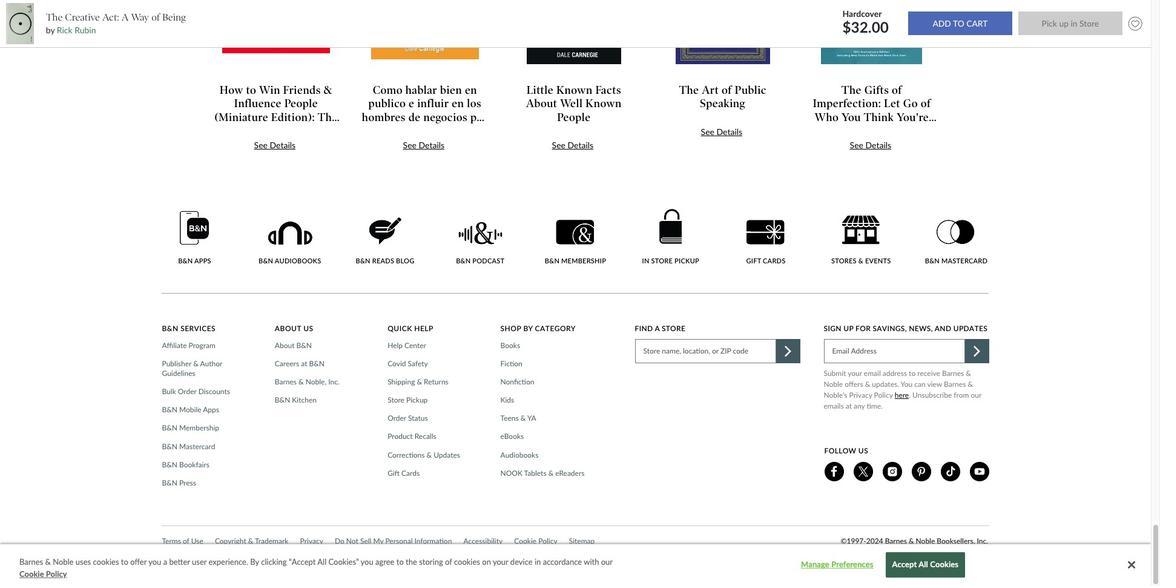 Task type: vqa. For each thing, say whether or not it's contained in the screenshot.


Task type: locate. For each thing, give the bounding box(es) containing it.
details for well
[[568, 140, 594, 150]]

1 horizontal spatial noble
[[824, 380, 843, 389]]

& inside the corrections & updates link
[[427, 451, 432, 460]]

mastercard
[[942, 257, 988, 265]]

0 vertical spatial your
[[848, 369, 863, 378]]

0 horizontal spatial noble
[[53, 557, 74, 567]]

de
[[409, 111, 421, 124], [471, 124, 483, 138]]

2 horizontal spatial noble
[[916, 537, 936, 546]]

terms of                     use link
[[162, 535, 203, 547]]

see inside how to win friends & influence people (miniature edition): the only book you need to lead you to success option
[[254, 140, 268, 150]]

1 horizontal spatial your
[[848, 369, 863, 378]]

None submit
[[909, 12, 1013, 35], [1019, 12, 1123, 35], [909, 12, 1013, 35], [1019, 12, 1123, 35]]

details inside como hablar bien en publico e influir en los hombres de negocios por dale carnegie autor de como ganar amigos option
[[419, 140, 445, 150]]

of left use
[[183, 537, 189, 546]]

see details link inside como hablar bien en publico e influir en los hombres de negocios por dale carnegie autor de como ganar amigos option
[[403, 140, 445, 150]]

b&n for b&n bookfairs
[[162, 460, 177, 469]]

new
[[907, 549, 921, 558]]

you up .
[[901, 380, 913, 389]]

experience.
[[209, 557, 248, 567]]

known
[[557, 83, 593, 97], [586, 97, 622, 110]]

the for the creative act: a way of being by rick rubin
[[46, 11, 63, 23]]

cookies right uses
[[93, 557, 119, 567]]

the inside the art of public speaking
[[680, 83, 699, 97]]

2 view details image from the left
[[371, 0, 480, 60]]

cards
[[402, 469, 420, 478]]

0 horizontal spatial your
[[493, 557, 509, 567]]

barnes
[[943, 369, 965, 378], [275, 377, 297, 386], [945, 380, 967, 389], [886, 537, 908, 546], [19, 557, 43, 567]]

see details inside the gifts of imperfection: let go of who you think you're supposed to be and embrace who you are (10th anniversary edition) option
[[850, 140, 892, 150]]

b&n for b&n apps
[[178, 257, 193, 265]]

the up by in the left top of the page
[[46, 11, 63, 23]]

0 horizontal spatial all
[[318, 557, 327, 567]]

1 horizontal spatial you
[[361, 557, 374, 567]]

the up need
[[318, 111, 338, 124]]

de up carnegie
[[409, 111, 421, 124]]

noble up york,
[[916, 537, 936, 546]]

quick help
[[388, 324, 434, 333]]

services
[[181, 324, 216, 333]]

1 vertical spatial at
[[846, 401, 852, 411]]

see details link inside how to win friends & influence people (miniature edition): the only book you need to lead you to success option
[[254, 140, 296, 150]]

b&n down the bulk
[[162, 406, 177, 415]]

help down quick
[[388, 341, 403, 350]]

0 horizontal spatial the
[[46, 11, 63, 23]]

to left the offer
[[121, 557, 128, 567]]

2 vertical spatial about
[[275, 341, 295, 350]]

status
[[408, 414, 428, 423]]

de down por
[[471, 124, 483, 138]]

you down 'edition):'
[[273, 124, 293, 138]]

manage preferences button
[[800, 554, 876, 578]]

0 vertical spatial about
[[526, 97, 558, 110]]

barnes down careers
[[275, 377, 297, 386]]

covid
[[388, 359, 406, 368]]

store right find
[[662, 324, 686, 333]]

fiction
[[501, 359, 523, 368]]

1 vertical spatial como
[[373, 138, 403, 151]]

do
[[335, 537, 345, 546]]

2 vertical spatial policy
[[46, 569, 67, 579]]

a left better on the bottom of page
[[163, 557, 167, 567]]

en
[[465, 83, 477, 97], [452, 97, 464, 110]]

store down the shipping
[[388, 396, 405, 405]]

you
[[149, 557, 161, 567], [361, 557, 374, 567]]

podcast
[[473, 257, 505, 265]]

barnes up from
[[945, 380, 967, 389]]

people for influence
[[285, 97, 318, 110]]

0 horizontal spatial our
[[601, 557, 613, 567]]

b&n podcast
[[456, 257, 505, 265]]

do                     not sell my personal information
[[335, 537, 452, 546]]

all down york,
[[919, 560, 929, 570]]

0 horizontal spatial de
[[409, 111, 421, 124]]

little known facts about well known people
[[526, 83, 622, 124]]

b&n for b&n membership
[[162, 424, 177, 433]]

1 horizontal spatial order
[[388, 414, 407, 423]]

known down facts
[[586, 97, 622, 110]]

0 vertical spatial privacy
[[850, 391, 873, 400]]

0 horizontal spatial help
[[388, 341, 403, 350]]

publisher & author guidelines link
[[162, 359, 259, 379]]

nook tablets & ereaders link
[[501, 469, 589, 479]]

teens
[[501, 414, 519, 423]]

1 vertical spatial privacy
[[300, 537, 323, 546]]

b&n press link
[[162, 479, 200, 488]]

como down dale
[[373, 138, 403, 151]]

of inside the creative act: a way of being by rick rubin
[[152, 11, 160, 23]]

view details image
[[222, 0, 331, 54], [371, 0, 480, 60], [526, 0, 622, 65], [675, 0, 771, 65], [821, 0, 924, 65]]

& inside "shipping & returns" link
[[417, 377, 422, 386]]

at right emails
[[846, 401, 852, 411]]

affiliate
[[162, 341, 187, 350]]

details
[[717, 126, 743, 137], [270, 140, 296, 150], [419, 140, 445, 150], [568, 140, 594, 150], [866, 140, 892, 150]]

you for submit
[[901, 380, 913, 389]]

barnes up view
[[943, 369, 965, 378]]

the creative act: a way of being image
[[6, 3, 34, 44]]

.
[[910, 391, 911, 400]]

1 vertical spatial our
[[601, 557, 613, 567]]

0 vertical spatial policy
[[875, 391, 893, 400]]

the inside the creative act: a way of being by rick rubin
[[46, 11, 63, 23]]

our right from
[[971, 391, 982, 400]]

about for b&n
[[275, 341, 295, 350]]

1 horizontal spatial you
[[273, 124, 293, 138]]

hombres
[[362, 111, 406, 124]]

of right way on the top
[[152, 11, 160, 23]]

you left the "agree"
[[361, 557, 374, 567]]

all right "accept
[[318, 557, 327, 567]]

books link
[[501, 341, 524, 351]]

booksellers,
[[937, 537, 976, 546]]

b&n up b&n bookfairs
[[162, 442, 177, 451]]

como hablar bien en publico e influir en los hombres de negocios por dale carnegie autor de como ganar amigos option
[[353, 0, 502, 152]]

b&n up the b&n press
[[162, 460, 177, 469]]

2 cookies from the left
[[454, 557, 480, 567]]

2 como from the top
[[373, 138, 403, 151]]

the art of public speaking
[[680, 83, 767, 110]]

0 horizontal spatial store
[[388, 396, 405, 405]]

b&n
[[178, 257, 193, 265], [259, 257, 273, 265], [356, 257, 371, 265], [456, 257, 471, 265], [545, 257, 560, 265], [926, 257, 940, 265], [162, 324, 179, 333], [297, 341, 312, 350], [309, 359, 325, 368], [275, 396, 290, 405], [162, 406, 177, 415], [162, 424, 177, 433], [162, 442, 177, 451], [162, 460, 177, 469], [162, 479, 177, 488]]

order right the bulk
[[178, 387, 197, 396]]

see details for well
[[552, 140, 594, 150]]

art
[[702, 83, 719, 97]]

view details image inside the art of public speaking option
[[675, 0, 771, 65]]

b&n left 'press'
[[162, 479, 177, 488]]

0 horizontal spatial order
[[178, 387, 197, 396]]

0 horizontal spatial privacy
[[300, 537, 323, 546]]

b&n membership link
[[543, 220, 609, 265]]

you inside submit your email address to receive barnes & noble offers & updates. you can view barnes & noble's privacy policy
[[901, 380, 913, 389]]

your inside barnes & noble uses cookies to offer you a better user experience. by clicking "accept all cookies" you agree to the storing of cookies on your device in accordance with our cookie policy
[[493, 557, 509, 567]]

see details link inside little known facts about well known people option
[[552, 140, 594, 150]]

details inside little known facts about well known people option
[[568, 140, 594, 150]]

see details
[[701, 126, 743, 137], [254, 140, 296, 150], [403, 140, 445, 150], [552, 140, 594, 150], [850, 140, 892, 150]]

1 vertical spatial noble
[[916, 537, 936, 546]]

barnes up street,
[[886, 537, 908, 546]]

0 vertical spatial order
[[178, 387, 197, 396]]

1 vertical spatial your
[[493, 557, 509, 567]]

the
[[406, 557, 417, 567]]

us
[[304, 324, 314, 333]]

b&n mobile apps
[[162, 406, 219, 415]]

0 horizontal spatial a
[[163, 557, 167, 567]]

known up well
[[557, 83, 593, 97]]

returns
[[424, 377, 449, 386]]

1 vertical spatial the
[[680, 83, 699, 97]]

1 view details image from the left
[[222, 0, 331, 54]]

b&n left mastercard
[[926, 257, 940, 265]]

see for the art of public speaking
[[701, 126, 715, 137]]

your inside submit your email address to receive barnes & noble offers & updates. you can view barnes & noble's privacy policy
[[848, 369, 863, 378]]

1 horizontal spatial people
[[557, 111, 591, 124]]

como up publico
[[373, 83, 403, 97]]

see details inside the art of public speaking option
[[701, 126, 743, 137]]

in store pickup link
[[638, 209, 704, 265]]

apps
[[203, 406, 219, 415]]

0 horizontal spatial cookies
[[93, 557, 119, 567]]

1 vertical spatial cookie
[[19, 569, 44, 579]]

0 vertical spatial a
[[655, 324, 660, 333]]

you for how
[[273, 124, 293, 138]]

about down little
[[526, 97, 558, 110]]

street,
[[884, 549, 905, 558]]

privacy link
[[300, 535, 323, 547]]

rick rubin link
[[57, 25, 96, 35]]

in
[[535, 557, 541, 567]]

5 view details image from the left
[[821, 0, 924, 65]]

updates
[[434, 451, 461, 460]]

4 view details image from the left
[[675, 0, 771, 65]]

1 horizontal spatial store
[[662, 324, 686, 333]]

quick
[[388, 324, 412, 333]]

2 you from the left
[[361, 557, 374, 567]]

1 vertical spatial order
[[388, 414, 407, 423]]

noble left uses
[[53, 557, 74, 567]]

address
[[883, 369, 908, 378]]

2 horizontal spatial you
[[901, 380, 913, 389]]

b&n audiobooks
[[259, 257, 321, 265]]

1 horizontal spatial help
[[415, 324, 434, 333]]

view details image inside little known facts about well known people option
[[526, 0, 622, 65]]

how to win friends & influence people (miniature edition): the only book you need to lead you to success option
[[204, 0, 353, 152]]

about up about b&n
[[275, 324, 302, 333]]

b&n down us
[[297, 341, 312, 350]]

sign up for savings, news, and updates
[[824, 324, 988, 333]]

0 horizontal spatial people
[[285, 97, 318, 110]]

b&n left membership at top
[[545, 257, 560, 265]]

b&n apps
[[178, 257, 211, 265]]

about inside 'link'
[[275, 341, 295, 350]]

see details inside how to win friends & influence people (miniature edition): the only book you need to lead you to success option
[[254, 140, 296, 150]]

about up careers
[[275, 341, 295, 350]]

careers at b&n
[[275, 359, 325, 368]]

to left the
[[397, 557, 404, 567]]

details inside the art of public speaking option
[[717, 126, 743, 137]]

cookie                     policy
[[515, 537, 558, 546]]

1 horizontal spatial the
[[318, 111, 338, 124]]

find a store
[[635, 324, 686, 333]]

view details image inside como hablar bien en publico e influir en los hombres de negocios por dale carnegie autor de como ganar amigos option
[[371, 0, 480, 60]]

1 horizontal spatial privacy
[[850, 391, 873, 400]]

people for known
[[557, 111, 591, 124]]

people inside "little known facts about well known people"
[[557, 111, 591, 124]]

your up offers
[[848, 369, 863, 378]]

1 horizontal spatial a
[[655, 324, 660, 333]]

view details image inside the gifts of imperfection: let go of who you think you're supposed to be and embrace who you are (10th anniversary edition) option
[[821, 0, 924, 65]]

b&n membership
[[545, 257, 607, 265]]

see details inside little known facts about well known people option
[[552, 140, 594, 150]]

careers at b&n link
[[275, 359, 328, 369]]

0 horizontal spatial at
[[301, 359, 307, 368]]

to right need
[[325, 124, 335, 138]]

about for us
[[275, 324, 302, 333]]

our right with
[[601, 557, 613, 567]]

& inside publisher & author guidelines
[[193, 359, 199, 368]]

1 vertical spatial de
[[471, 124, 483, 138]]

& inside copyright &                     trademark link
[[248, 537, 253, 546]]

to inside submit your email address to receive barnes & noble offers & updates. you can view barnes & noble's privacy policy
[[909, 369, 916, 378]]

see details link
[[701, 126, 743, 137], [254, 140, 296, 150], [403, 140, 445, 150], [552, 140, 594, 150], [850, 140, 892, 150]]

1 vertical spatial policy
[[539, 537, 558, 546]]

audiobooks link
[[501, 451, 542, 460]]

people down well
[[557, 111, 591, 124]]

0 vertical spatial de
[[409, 111, 421, 124]]

the creative act: a way of being by rick rubin
[[46, 11, 186, 35]]

bulk order discounts link
[[162, 387, 234, 397]]

at
[[301, 359, 307, 368], [846, 401, 852, 411]]

0 horizontal spatial you
[[149, 557, 161, 567]]

corrections
[[388, 451, 425, 460]]

receive
[[918, 369, 941, 378]]

0 vertical spatial the
[[46, 11, 63, 23]]

a right find
[[655, 324, 660, 333]]

use
[[191, 537, 203, 546]]

better
[[169, 557, 190, 567]]

ebooks
[[501, 432, 524, 441]]

our inside barnes & noble uses cookies to offer you a better user experience. by clicking "accept all cookies" you agree to the storing of cookies on your device in accordance with our cookie policy
[[601, 557, 613, 567]]

& inside barnes & noble uses cookies to offer you a better user experience. by clicking "accept all cookies" you agree to the storing of cookies on your device in accordance with our cookie policy
[[45, 557, 51, 567]]

see details link inside the art of public speaking option
[[701, 126, 743, 137]]

2 vertical spatial noble
[[53, 557, 74, 567]]

see details link inside the gifts of imperfection: let go of who you think you're supposed to be and embrace who you are (10th anniversary edition) option
[[850, 140, 892, 150]]

people down friends
[[285, 97, 318, 110]]

see for como hablar bien en publico e influir en los hombres de negocios por dale carnegie autor de como ganar amigos
[[403, 140, 417, 150]]

privacy up "accept
[[300, 537, 323, 546]]

view details image inside how to win friends & influence people (miniature edition): the only book you need to lead you to success option
[[222, 0, 331, 54]]

1 vertical spatial about
[[275, 324, 302, 333]]

noble down "submit"
[[824, 380, 843, 389]]

1 vertical spatial a
[[163, 557, 167, 567]]

b&n up 'affiliate'
[[162, 324, 179, 333]]

2 vertical spatial the
[[318, 111, 338, 124]]

0 vertical spatial noble
[[824, 380, 843, 389]]

order
[[178, 387, 197, 396], [388, 414, 407, 423]]

b&n left podcast
[[456, 257, 471, 265]]

barnes up cookie policy link
[[19, 557, 43, 567]]

b&n for b&n membership
[[545, 257, 560, 265]]

of right storing
[[445, 557, 452, 567]]

0 vertical spatial en
[[465, 83, 477, 97]]

see details link for well
[[552, 140, 594, 150]]

1 horizontal spatial cookies
[[454, 557, 480, 567]]

see inside the art of public speaking option
[[701, 126, 715, 137]]

membership
[[562, 257, 607, 265]]

cards
[[763, 257, 786, 265]]

see inside little known facts about well known people option
[[552, 140, 566, 150]]

see inside como hablar bien en publico e influir en los hombres de negocios por dale carnegie autor de como ganar amigos option
[[403, 140, 417, 150]]

en down bien
[[452, 97, 464, 110]]

b&n left apps at the left top
[[178, 257, 193, 265]]

barnes inside ©1997-2024 barnes & noble booksellers, inc. 33 east 17th street, new york, ny 10003
[[886, 537, 908, 546]]

nonfiction link
[[501, 377, 538, 387]]

covid safety
[[388, 359, 428, 368]]

& inside nook tablets & ereaders link
[[549, 469, 554, 478]]

privacy down offers
[[850, 391, 873, 400]]

details for speaking
[[717, 126, 743, 137]]

people
[[285, 97, 318, 110], [557, 111, 591, 124]]

& inside teens & ya link
[[521, 414, 526, 423]]

the left the art
[[680, 83, 699, 97]]

0 vertical spatial cookie
[[515, 537, 537, 546]]

see details inside como hablar bien en publico e influir en los hombres de negocios por dale carnegie autor de como ganar amigos option
[[403, 140, 445, 150]]

como hablar bien en publico e influir en los hombres de negocios por dale carnegie autor de como ganar amigos
[[362, 83, 488, 151]]

noble, inc.
[[306, 377, 340, 386]]

people inside how to win friends & influence people (miniature edition): the only book you need to lead you to success
[[285, 97, 318, 110]]

b&n for b&n mobile apps
[[162, 406, 177, 415]]

details inside how to win friends & influence people (miniature edition): the only book you need to lead you to success option
[[270, 140, 296, 150]]

en up los
[[465, 83, 477, 97]]

2 horizontal spatial the
[[680, 83, 699, 97]]

at right careers
[[301, 359, 307, 368]]

to up influence
[[246, 83, 256, 97]]

1 you from the left
[[149, 557, 161, 567]]

1 horizontal spatial our
[[971, 391, 982, 400]]

1 horizontal spatial all
[[919, 560, 929, 570]]

a inside barnes & noble uses cookies to offer you a better user experience. by clicking "accept all cookies" you agree to the storing of cookies on your device in accordance with our cookie policy
[[163, 557, 167, 567]]

1 horizontal spatial at
[[846, 401, 852, 411]]

policy inside submit your email address to receive barnes & noble offers & updates. you can view barnes & noble's privacy policy
[[875, 391, 893, 400]]

gift cards
[[747, 257, 786, 265]]

cookies left on
[[454, 557, 480, 567]]

your right on
[[493, 557, 509, 567]]

you
[[273, 124, 293, 138], [253, 138, 272, 151], [901, 380, 913, 389]]

help up center
[[415, 324, 434, 333]]

b&n left audiobooks
[[259, 257, 273, 265]]

0 horizontal spatial cookie
[[19, 569, 44, 579]]

0 vertical spatial como
[[373, 83, 403, 97]]

see details link for speaking
[[701, 126, 743, 137]]

you right the offer
[[149, 557, 161, 567]]

order up product on the left of page
[[388, 414, 407, 423]]

como hablar bien en publico e influir en los hombres de negocios por dale carnegie autor de como ganar amigos link
[[361, 83, 490, 151]]

b&n left reads
[[356, 257, 371, 265]]

of up speaking
[[722, 83, 732, 97]]

of inside barnes & noble uses cookies to offer you a better user experience. by clicking "accept all cookies" you agree to the storing of cookies on your device in accordance with our cookie policy
[[445, 557, 452, 567]]

on
[[482, 557, 491, 567]]

to up can at the right
[[909, 369, 916, 378]]

0 vertical spatial our
[[971, 391, 982, 400]]

cookie inside barnes & noble uses cookies to offer you a better user experience. by clicking "accept all cookies" you agree to the storing of cookies on your device in accordance with our cookie policy
[[19, 569, 44, 579]]

the art of public speaking option
[[651, 0, 800, 152]]

b&n left kitchen
[[275, 396, 290, 405]]

0 vertical spatial help
[[415, 324, 434, 333]]

1 vertical spatial en
[[452, 97, 464, 110]]

3 view details image from the left
[[526, 0, 622, 65]]

1 vertical spatial help
[[388, 341, 403, 350]]

1 horizontal spatial cookie
[[515, 537, 537, 546]]

b&n audiobooks link
[[257, 221, 323, 265]]

b&n inside 'link'
[[297, 341, 312, 350]]

0 horizontal spatial policy
[[46, 569, 67, 579]]

Please complete this field to find a store text field
[[635, 339, 776, 363]]

b&n for b&n kitchen
[[275, 396, 290, 405]]

b&n up 'b&n mastercard' at the left bottom of the page
[[162, 424, 177, 433]]

1 cookies from the left
[[93, 557, 119, 567]]

you down book
[[253, 138, 272, 151]]

2 horizontal spatial policy
[[875, 391, 893, 400]]



Task type: describe. For each thing, give the bounding box(es) containing it.
trademark
[[255, 537, 289, 546]]

store pickup
[[388, 396, 428, 405]]

preferences
[[832, 560, 874, 570]]

all inside barnes & noble uses cookies to offer you a better user experience. by clicking "accept all cookies" you agree to the storing of cookies on your device in accordance with our cookie policy
[[318, 557, 327, 567]]

see for little known facts about well known people
[[552, 140, 566, 150]]

1 como from the top
[[373, 83, 403, 97]]

$32.00
[[843, 18, 889, 36]]

how to win friends & influence people (miniature edition): the only book you need to lead you to success link
[[212, 83, 340, 151]]

0 horizontal spatial en
[[452, 97, 464, 110]]

b&n for b&n reads blog
[[356, 257, 371, 265]]

success
[[288, 138, 326, 151]]

clicking
[[261, 557, 287, 567]]

shop by category
[[501, 324, 576, 333]]

edition):
[[271, 111, 315, 124]]

offers
[[845, 380, 864, 389]]

b&n up noble, inc.
[[309, 359, 325, 368]]

policy inside barnes & noble uses cookies to offer you a better user experience. by clicking "accept all cookies" you agree to the storing of cookies on your device in accordance with our cookie policy
[[46, 569, 67, 579]]

see details for speaking
[[701, 126, 743, 137]]

device
[[511, 557, 533, 567]]

audiobooks
[[275, 257, 321, 265]]

ganar
[[406, 138, 437, 151]]

b&n for b&n mastercard
[[926, 257, 940, 265]]

ebooks link
[[501, 432, 528, 442]]

manage
[[802, 560, 830, 570]]

b&n for b&n services
[[162, 324, 179, 333]]

noble inside barnes & noble uses cookies to offer you a better user experience. by clicking "accept all cookies" you agree to the storing of cookies on your device in accordance with our cookie policy
[[53, 557, 74, 567]]

& inside barnes & noble, inc. link
[[299, 377, 304, 386]]

to left success
[[275, 138, 285, 151]]

see details link for &
[[254, 140, 296, 150]]

see for how to win friends & influence people (miniature edition): the only book you need to lead you to success
[[254, 140, 268, 150]]

gift cards link
[[388, 469, 424, 479]]

york,
[[923, 549, 939, 558]]

do                     not sell my personal information link
[[335, 535, 452, 547]]

about inside "little known facts about well known people"
[[526, 97, 558, 110]]

program
[[189, 341, 216, 350]]

the for the art of public speaking
[[680, 83, 699, 97]]

add to wishlist image
[[1126, 14, 1146, 33]]

the art of public speaking link
[[659, 83, 788, 111]]

see inside the gifts of imperfection: let go of who you think you're supposed to be and embrace who you are (10th anniversary edition) option
[[850, 140, 864, 150]]

affiliate program link
[[162, 341, 219, 351]]

agree
[[376, 557, 395, 567]]

see details for publico
[[403, 140, 445, 150]]

help center
[[388, 341, 426, 350]]

view details image for facts
[[526, 0, 622, 65]]

news,
[[910, 324, 934, 333]]

ny
[[941, 549, 950, 558]]

east
[[852, 549, 865, 558]]

our inside . unsubscribe from our emails at                         any time.
[[971, 391, 982, 400]]

details for publico
[[419, 140, 445, 150]]

gift
[[747, 257, 762, 265]]

0 vertical spatial store
[[662, 324, 686, 333]]

b&n for b&n mastercard
[[162, 442, 177, 451]]

view details image for win
[[222, 0, 331, 54]]

of inside the art of public speaking
[[722, 83, 732, 97]]

kitchen
[[292, 396, 317, 405]]

privacy inside submit your email address to receive barnes & noble offers & updates. you can view barnes & noble's privacy policy
[[850, 391, 873, 400]]

only
[[218, 124, 242, 138]]

way
[[131, 11, 149, 23]]

1 horizontal spatial policy
[[539, 537, 558, 546]]

safety
[[408, 359, 428, 368]]

0 vertical spatial known
[[557, 83, 593, 97]]

noble inside ©1997-2024 barnes & noble booksellers, inc. 33 east 17th street, new york, ny 10003
[[916, 537, 936, 546]]

see details for &
[[254, 140, 296, 150]]

0 horizontal spatial you
[[253, 138, 272, 151]]

& inside ©1997-2024 barnes & noble booksellers, inc. 33 east 17th street, new york, ny 10003
[[909, 537, 915, 546]]

accessibility link
[[464, 535, 503, 547]]

sign
[[824, 324, 842, 333]]

autor
[[441, 124, 468, 138]]

b&n for b&n podcast
[[456, 257, 471, 265]]

email
[[864, 369, 881, 378]]

of inside terms of                     use link
[[183, 537, 189, 546]]

accept
[[893, 560, 918, 570]]

cookies
[[931, 560, 959, 570]]

savings,
[[873, 324, 908, 333]]

public
[[735, 83, 767, 97]]

win
[[259, 83, 280, 97]]

0 vertical spatial at
[[301, 359, 307, 368]]

copyright &                     trademark
[[215, 537, 289, 546]]

b&n for b&n press
[[162, 479, 177, 488]]

noble's
[[824, 391, 848, 400]]

b&n mastercard link
[[924, 220, 990, 265]]

submit
[[824, 369, 847, 378]]

stores & events link
[[829, 216, 894, 265]]

b&n for b&n audiobooks
[[259, 257, 273, 265]]

Please complete this field text field
[[824, 339, 965, 363]]

the gifts of imperfection: let go of who you think you're supposed to be and embrace who you are (10th anniversary edition) option
[[800, 0, 949, 152]]

find
[[635, 324, 653, 333]]

gift
[[388, 469, 400, 478]]

& inside how to win friends & influence people (miniature edition): the only book you need to lead you to success
[[324, 83, 333, 97]]

& inside stores & events link
[[859, 257, 864, 265]]

barnes & noble uses cookies to offer you a better user experience. by clicking "accept all cookies" you agree to the storing of cookies on your device in accordance with our cookie policy
[[19, 557, 613, 579]]

affiliate program
[[162, 341, 216, 350]]

details inside the gifts of imperfection: let go of who you think you're supposed to be and embrace who you are (10th anniversary edition) option
[[866, 140, 892, 150]]

all inside button
[[919, 560, 929, 570]]

influence
[[234, 97, 282, 110]]

privacy alert dialog
[[0, 545, 1152, 586]]

sitemap link
[[569, 535, 595, 547]]

pickup
[[675, 257, 700, 265]]

b&n podcast link
[[448, 222, 513, 265]]

store
[[652, 257, 673, 265]]

help center link
[[388, 341, 430, 351]]

events
[[866, 257, 892, 265]]

gift cards
[[388, 469, 420, 478]]

©1997-
[[841, 537, 867, 546]]

nonfiction
[[501, 377, 535, 386]]

act:
[[102, 11, 119, 23]]

discounts
[[199, 387, 230, 396]]

cookie                     policy link
[[515, 535, 558, 547]]

1 vertical spatial known
[[586, 97, 622, 110]]

the inside how to win friends & influence people (miniature edition): the only book you need to lead you to success
[[318, 111, 338, 124]]

from
[[954, 391, 970, 400]]

and
[[935, 324, 952, 333]]

1 vertical spatial store
[[388, 396, 405, 405]]

b&n mobile apps link
[[162, 406, 223, 415]]

recalls
[[415, 432, 437, 441]]

barnes inside barnes & noble uses cookies to offer you a better user experience. by clicking "accept all cookies" you agree to the storing of cookies on your device in accordance with our cookie policy
[[19, 557, 43, 567]]

dale
[[367, 124, 390, 138]]

1 horizontal spatial de
[[471, 124, 483, 138]]

storing
[[419, 557, 443, 567]]

details for &
[[270, 140, 296, 150]]

see details link for publico
[[403, 140, 445, 150]]

cookie policy link
[[19, 569, 67, 580]]

at inside . unsubscribe from our emails at                         any time.
[[846, 401, 852, 411]]

1 horizontal spatial en
[[465, 83, 477, 97]]

product
[[388, 432, 413, 441]]

shipping & returns
[[388, 377, 449, 386]]

how to win friends & influence people (miniature edition): the only book you need to lead you to success
[[215, 83, 338, 151]]

stores & events
[[832, 257, 892, 265]]

order status
[[388, 414, 428, 423]]

being
[[162, 11, 186, 23]]

teens & ya link
[[501, 414, 540, 424]]

little known facts about well known people option
[[502, 0, 651, 152]]

tablets
[[524, 469, 547, 478]]

accept all cookies
[[893, 560, 959, 570]]

pickup
[[407, 396, 428, 405]]

product recalls
[[388, 432, 437, 441]]

publisher
[[162, 359, 192, 368]]

por
[[471, 111, 488, 124]]

noble inside submit your email address to receive barnes & noble offers & updates. you can view barnes & noble's privacy policy
[[824, 380, 843, 389]]

17th
[[867, 549, 882, 558]]

view details image for of
[[675, 0, 771, 65]]

corrections & updates link
[[388, 451, 464, 460]]

view details image for bien
[[371, 0, 480, 60]]

mobile
[[179, 406, 201, 415]]

barnes inside barnes & noble, inc. link
[[275, 377, 297, 386]]

(miniature
[[215, 111, 268, 124]]

apps
[[194, 257, 211, 265]]

personal
[[386, 537, 413, 546]]



